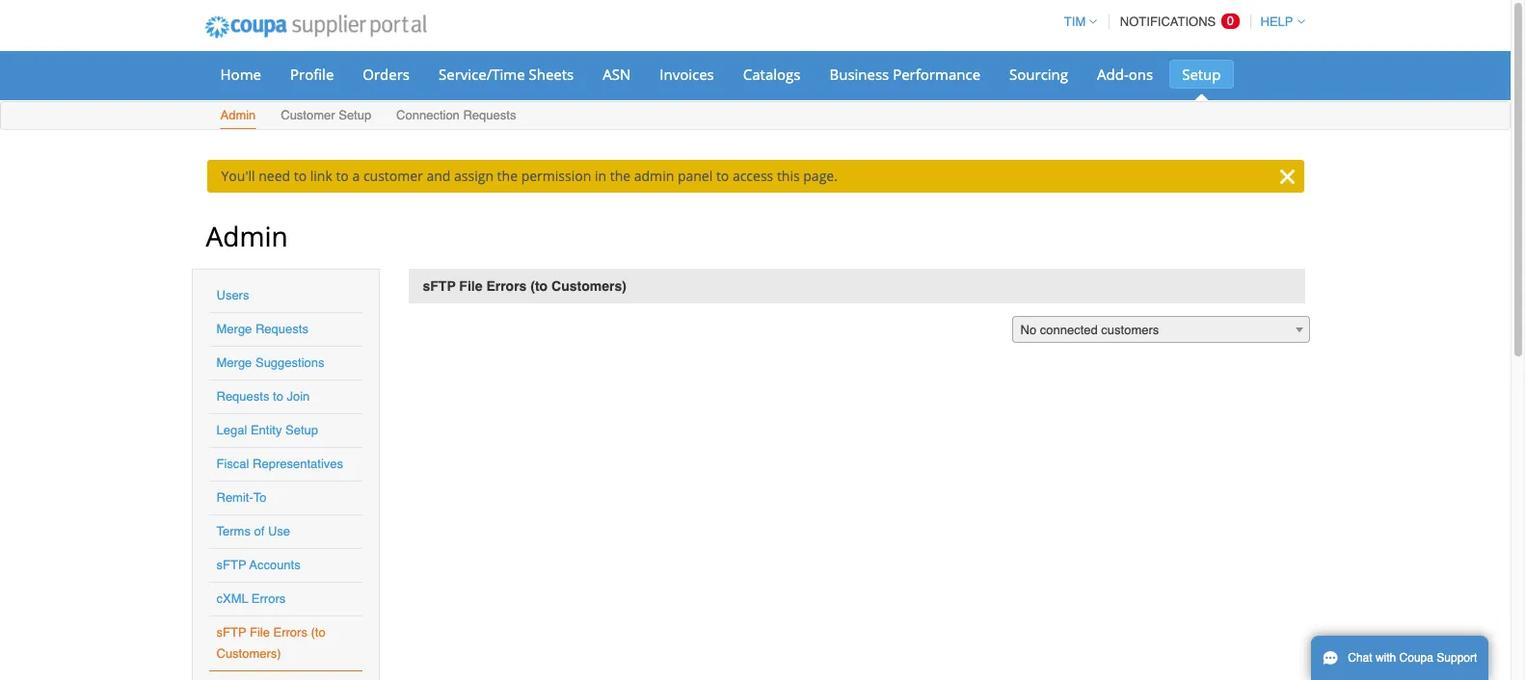 Task type: locate. For each thing, give the bounding box(es) containing it.
0 horizontal spatial sftp file errors (to customers)
[[216, 626, 326, 662]]

admin
[[220, 108, 256, 122], [206, 218, 288, 255]]

coupa supplier portal image
[[191, 3, 440, 51]]

merge down merge requests link
[[216, 356, 252, 370]]

setup down notifications 0
[[1182, 65, 1221, 84]]

1 vertical spatial sftp
[[216, 558, 246, 573]]

to left a
[[336, 167, 349, 185]]

1 vertical spatial customers)
[[216, 647, 281, 662]]

navigation
[[1056, 3, 1305, 41]]

2 vertical spatial errors
[[273, 626, 308, 640]]

sftp accounts
[[216, 558, 301, 573]]

suggestions
[[255, 356, 325, 370]]

customer
[[363, 167, 423, 185]]

0 vertical spatial sftp file errors (to customers)
[[423, 279, 627, 294]]

customer setup link
[[280, 104, 372, 129]]

No connected customers field
[[1012, 316, 1310, 344]]

0 horizontal spatial (to
[[311, 626, 326, 640]]

No connected customers text field
[[1013, 317, 1309, 344]]

(to
[[531, 279, 548, 294], [311, 626, 326, 640]]

1 merge from the top
[[216, 322, 252, 337]]

1 vertical spatial (to
[[311, 626, 326, 640]]

1 horizontal spatial setup
[[339, 108, 371, 122]]

1 vertical spatial requests
[[255, 322, 308, 337]]

business performance
[[830, 65, 981, 84]]

sftp
[[423, 279, 456, 294], [216, 558, 246, 573], [216, 626, 246, 640]]

errors
[[486, 279, 527, 294], [252, 592, 286, 607], [273, 626, 308, 640]]

cxml errors
[[216, 592, 286, 607]]

setup right the customer
[[339, 108, 371, 122]]

legal entity setup link
[[216, 423, 318, 438]]

1 horizontal spatial the
[[610, 167, 631, 185]]

sourcing link
[[997, 60, 1081, 89]]

in
[[595, 167, 607, 185]]

representatives
[[253, 457, 343, 472]]

customer
[[281, 108, 335, 122]]

sftp file errors (to customers)
[[423, 279, 627, 294], [216, 626, 326, 662]]

admin down you'll
[[206, 218, 288, 255]]

requests down service/time
[[463, 108, 516, 122]]

1 vertical spatial merge
[[216, 356, 252, 370]]

setup
[[1182, 65, 1221, 84], [339, 108, 371, 122], [285, 423, 318, 438]]

no
[[1021, 323, 1037, 338]]

file
[[459, 279, 483, 294], [250, 626, 270, 640]]

requests
[[463, 108, 516, 122], [255, 322, 308, 337], [216, 390, 269, 404]]

0 vertical spatial admin
[[220, 108, 256, 122]]

fiscal representatives
[[216, 457, 343, 472]]

sourcing
[[1010, 65, 1069, 84]]

admin down home
[[220, 108, 256, 122]]

connection requests
[[396, 108, 516, 122]]

2 horizontal spatial setup
[[1182, 65, 1221, 84]]

orders
[[363, 65, 410, 84]]

terms
[[216, 525, 251, 539]]

2 vertical spatial requests
[[216, 390, 269, 404]]

the right assign
[[497, 167, 518, 185]]

0 horizontal spatial the
[[497, 167, 518, 185]]

this
[[777, 167, 800, 185]]

requests up suggestions
[[255, 322, 308, 337]]

2 vertical spatial sftp
[[216, 626, 246, 640]]

1 horizontal spatial file
[[459, 279, 483, 294]]

2 merge from the top
[[216, 356, 252, 370]]

1 vertical spatial file
[[250, 626, 270, 640]]

asn
[[603, 65, 631, 84]]

customers)
[[552, 279, 627, 294], [216, 647, 281, 662]]

2 vertical spatial setup
[[285, 423, 318, 438]]

to
[[294, 167, 307, 185], [336, 167, 349, 185], [716, 167, 729, 185], [273, 390, 283, 404]]

users link
[[216, 288, 249, 303]]

0 horizontal spatial file
[[250, 626, 270, 640]]

0 vertical spatial merge
[[216, 322, 252, 337]]

need
[[259, 167, 290, 185]]

requests up legal at the left bottom of the page
[[216, 390, 269, 404]]

tim link
[[1056, 14, 1098, 29]]

remit-to
[[216, 491, 267, 505]]

terms of use link
[[216, 525, 290, 539]]

the
[[497, 167, 518, 185], [610, 167, 631, 185]]

merge for merge requests
[[216, 322, 252, 337]]

merge down users link on the left top of page
[[216, 322, 252, 337]]

setup down join
[[285, 423, 318, 438]]

0 vertical spatial file
[[459, 279, 483, 294]]

add-
[[1097, 65, 1129, 84]]

fiscal
[[216, 457, 249, 472]]

panel
[[678, 167, 713, 185]]

invoices
[[660, 65, 714, 84]]

1 horizontal spatial (to
[[531, 279, 548, 294]]

cxml errors link
[[216, 592, 286, 607]]

requests to join
[[216, 390, 310, 404]]

connection requests link
[[395, 104, 517, 129]]

0 vertical spatial requests
[[463, 108, 516, 122]]

asn link
[[590, 60, 643, 89]]

with
[[1376, 652, 1397, 665]]

help
[[1261, 14, 1294, 29]]

you'll
[[221, 167, 255, 185]]

0 vertical spatial sftp
[[423, 279, 456, 294]]

and
[[427, 167, 451, 185]]

1 horizontal spatial customers)
[[552, 279, 627, 294]]

merge
[[216, 322, 252, 337], [216, 356, 252, 370]]

the right in
[[610, 167, 631, 185]]

0 horizontal spatial setup
[[285, 423, 318, 438]]

2 the from the left
[[610, 167, 631, 185]]



Task type: describe. For each thing, give the bounding box(es) containing it.
notifications
[[1120, 14, 1216, 29]]

0
[[1227, 14, 1234, 28]]

cxml
[[216, 592, 248, 607]]

access
[[733, 167, 774, 185]]

0 vertical spatial (to
[[531, 279, 548, 294]]

link
[[310, 167, 332, 185]]

merge requests link
[[216, 322, 308, 337]]

admin
[[634, 167, 674, 185]]

add-ons
[[1097, 65, 1153, 84]]

1 vertical spatial sftp file errors (to customers)
[[216, 626, 326, 662]]

orders link
[[350, 60, 422, 89]]

home
[[220, 65, 261, 84]]

merge suggestions
[[216, 356, 325, 370]]

remit-
[[216, 491, 253, 505]]

admin inside admin 'link'
[[220, 108, 256, 122]]

setup link
[[1170, 60, 1234, 89]]

legal
[[216, 423, 247, 438]]

0 vertical spatial setup
[[1182, 65, 1221, 84]]

sftp for sftp accounts link
[[216, 558, 246, 573]]

fiscal representatives link
[[216, 457, 343, 472]]

home link
[[208, 60, 274, 89]]

performance
[[893, 65, 981, 84]]

invoices link
[[647, 60, 727, 89]]

sheets
[[529, 65, 574, 84]]

a
[[352, 167, 360, 185]]

merge suggestions link
[[216, 356, 325, 370]]

sftp for sftp file errors (to customers) link
[[216, 626, 246, 640]]

assign
[[454, 167, 494, 185]]

legal entity setup
[[216, 423, 318, 438]]

to
[[253, 491, 267, 505]]

to left join
[[273, 390, 283, 404]]

connection
[[396, 108, 460, 122]]

join
[[287, 390, 310, 404]]

coupa
[[1400, 652, 1434, 665]]

service/time
[[439, 65, 525, 84]]

help link
[[1252, 14, 1305, 29]]

remit-to link
[[216, 491, 267, 505]]

1 the from the left
[[497, 167, 518, 185]]

accounts
[[249, 558, 301, 573]]

page.
[[804, 167, 838, 185]]

0 vertical spatial errors
[[486, 279, 527, 294]]

add-ons link
[[1085, 60, 1166, 89]]

permission
[[521, 167, 591, 185]]

1 vertical spatial errors
[[252, 592, 286, 607]]

customer setup
[[281, 108, 371, 122]]

service/time sheets
[[439, 65, 574, 84]]

of
[[254, 525, 265, 539]]

connected
[[1040, 323, 1098, 338]]

requests to join link
[[216, 390, 310, 404]]

chat
[[1348, 652, 1373, 665]]

you'll need to link to a customer and assign the permission in the admin panel to access this page.
[[221, 167, 838, 185]]

service/time sheets link
[[426, 60, 587, 89]]

chat with coupa support
[[1348, 652, 1478, 665]]

users
[[216, 288, 249, 303]]

navigation containing notifications 0
[[1056, 3, 1305, 41]]

requests for connection requests
[[463, 108, 516, 122]]

requests for merge requests
[[255, 322, 308, 337]]

0 vertical spatial customers)
[[552, 279, 627, 294]]

terms of use
[[216, 525, 290, 539]]

ons
[[1129, 65, 1153, 84]]

entity
[[251, 423, 282, 438]]

catalogs
[[743, 65, 801, 84]]

chat with coupa support button
[[1311, 636, 1489, 681]]

tim
[[1064, 14, 1086, 29]]

sftp file errors (to customers) link
[[216, 626, 326, 662]]

no connected customers
[[1021, 323, 1159, 338]]

merge requests
[[216, 322, 308, 337]]

to right the panel
[[716, 167, 729, 185]]

notifications 0
[[1120, 14, 1234, 29]]

profile link
[[278, 60, 346, 89]]

to left link
[[294, 167, 307, 185]]

support
[[1437, 652, 1478, 665]]

1 vertical spatial admin
[[206, 218, 288, 255]]

profile
[[290, 65, 334, 84]]

merge for merge suggestions
[[216, 356, 252, 370]]

business performance link
[[817, 60, 993, 89]]

1 vertical spatial setup
[[339, 108, 371, 122]]

sftp accounts link
[[216, 558, 301, 573]]

business
[[830, 65, 889, 84]]

catalogs link
[[731, 60, 813, 89]]

use
[[268, 525, 290, 539]]

admin link
[[219, 104, 257, 129]]

customers
[[1102, 323, 1159, 338]]

1 horizontal spatial sftp file errors (to customers)
[[423, 279, 627, 294]]

0 horizontal spatial customers)
[[216, 647, 281, 662]]



Task type: vqa. For each thing, say whether or not it's contained in the screenshot.
Sourcing
yes



